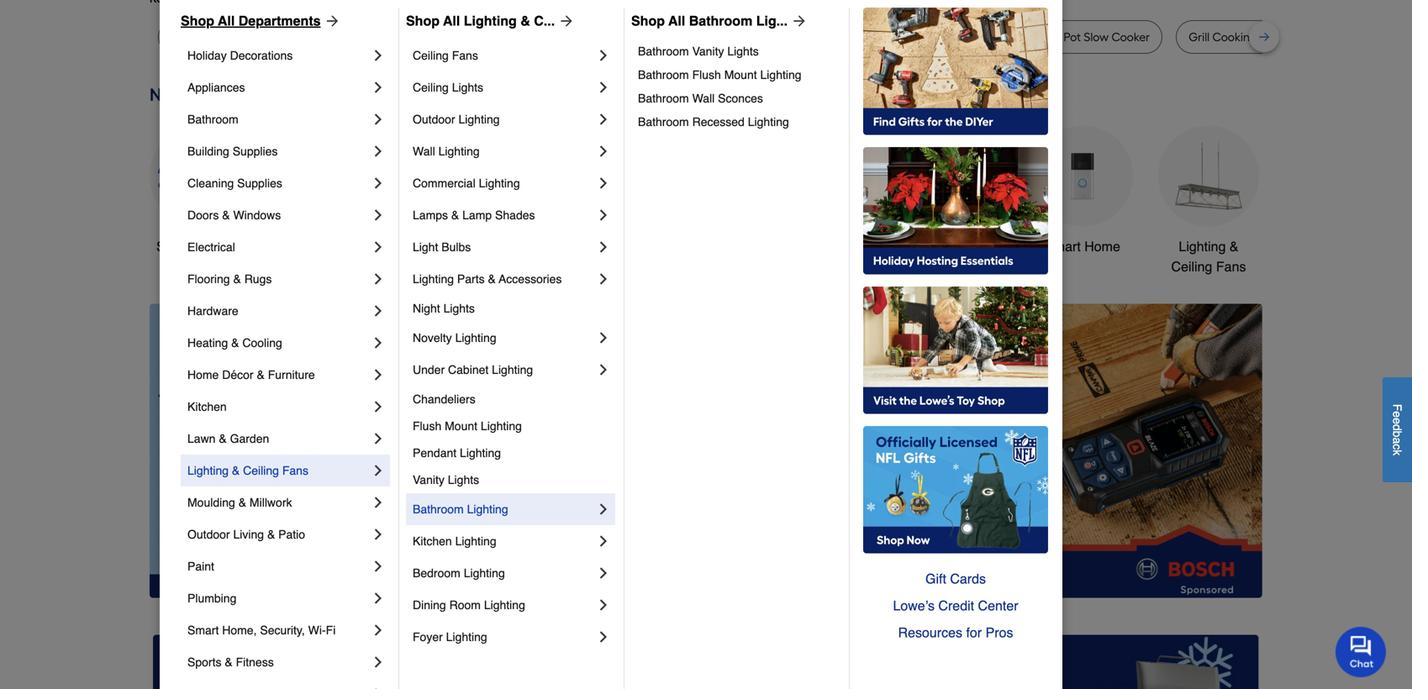 Task type: vqa. For each thing, say whether or not it's contained in the screenshot.
#408449
no



Task type: describe. For each thing, give the bounding box(es) containing it.
chevron right image for foyer lighting
[[595, 629, 612, 646]]

& inside outdoor tools & equipment
[[870, 239, 879, 254]]

get up to 2 free select tools or batteries when you buy 1 with select purchases. image
[[153, 635, 504, 690]]

light
[[413, 241, 438, 254]]

chevron right image for doors & windows
[[370, 207, 387, 224]]

bathroom flush mount lighting link
[[638, 63, 838, 87]]

doors & windows link
[[188, 199, 370, 231]]

patio
[[279, 528, 305, 542]]

accessories
[[499, 273, 562, 286]]

countertop
[[564, 30, 626, 44]]

arrow right image
[[555, 13, 575, 29]]

gift cards link
[[864, 566, 1049, 593]]

chevron right image for sports & fitness
[[370, 654, 387, 671]]

outdoor for outdoor tools & equipment
[[783, 239, 831, 254]]

rack
[[1358, 30, 1385, 44]]

all for bathroom
[[669, 13, 686, 29]]

0 vertical spatial wall
[[693, 92, 715, 105]]

moulding & millwork
[[188, 496, 292, 510]]

c...
[[534, 13, 555, 29]]

smart home, security, wi-fi
[[188, 624, 336, 638]]

ceiling fans
[[413, 49, 478, 62]]

chevron right image for commercial lighting
[[595, 175, 612, 192]]

kitchen lighting
[[413, 535, 497, 548]]

lights for vanity lights
[[448, 474, 480, 487]]

3 slow from the left
[[1084, 30, 1109, 44]]

bedroom lighting link
[[413, 558, 595, 590]]

shop for shop all departments
[[181, 13, 214, 29]]

doors
[[188, 209, 219, 222]]

shop all deals link
[[150, 126, 251, 257]]

3 pot from the left
[[878, 30, 896, 44]]

1 vertical spatial wall
[[413, 145, 435, 158]]

arrow right image for shop all departments
[[321, 13, 341, 29]]

dining room lighting
[[413, 599, 526, 612]]

lamp
[[463, 209, 492, 222]]

lights up bathroom flush mount lighting link
[[728, 45, 759, 58]]

smart home
[[1046, 239, 1121, 254]]

lights for ceiling lights
[[452, 81, 484, 94]]

shop for shop all lighting & c...
[[406, 13, 440, 29]]

sports
[[188, 656, 222, 669]]

crock pot slow cooker
[[1030, 30, 1151, 44]]

dining room lighting link
[[413, 590, 595, 622]]

lighting inside "link"
[[481, 420, 522, 433]]

new deals every day during 25 days of deals image
[[150, 81, 1263, 109]]

1 horizontal spatial bathroom link
[[907, 126, 1008, 257]]

pot for crock pot slow cooker
[[1064, 30, 1082, 44]]

arrow right image for shop all bathroom lig...
[[788, 13, 808, 29]]

bathroom flush mount lighting
[[638, 68, 802, 82]]

fans inside lighting & ceiling fans
[[1217, 259, 1247, 275]]

chandeliers link
[[413, 386, 612, 413]]

flush mount lighting link
[[413, 413, 612, 440]]

chevron right image for plumbing
[[370, 590, 387, 607]]

0 horizontal spatial bathroom link
[[188, 103, 370, 135]]

supplies for building supplies
[[233, 145, 278, 158]]

bedroom lighting
[[413, 567, 505, 580]]

flooring & rugs link
[[188, 263, 370, 295]]

outdoor living & patio link
[[188, 519, 370, 551]]

fitness
[[236, 656, 274, 669]]

1 vertical spatial lighting & ceiling fans link
[[188, 455, 370, 487]]

home décor & furniture link
[[188, 359, 370, 391]]

gift cards
[[926, 572, 987, 587]]

crock pot
[[276, 30, 327, 44]]

pros
[[986, 625, 1014, 641]]

bathroom lighting
[[413, 503, 509, 516]]

lowe's credit center
[[894, 598, 1019, 614]]

outdoor for outdoor lighting
[[413, 113, 456, 126]]

garden
[[230, 432, 269, 446]]

outdoor tools & equipment
[[783, 239, 879, 275]]

fi
[[326, 624, 336, 638]]

holiday decorations link
[[188, 40, 370, 71]]

equipment
[[799, 259, 863, 275]]

scroll to item #5 image
[[935, 568, 975, 575]]

credit
[[939, 598, 975, 614]]

appliances
[[188, 81, 245, 94]]

pendant
[[413, 447, 457, 460]]

bathroom lighting link
[[413, 494, 595, 526]]

1 slow from the left
[[171, 30, 196, 44]]

grill
[[1189, 30, 1210, 44]]

1 tools from the left
[[437, 239, 468, 254]]

all for deals
[[191, 239, 206, 254]]

hardware
[[188, 304, 239, 318]]

kitchen lighting link
[[413, 526, 595, 558]]

chevron right image for bathroom lighting
[[595, 501, 612, 518]]

smart for smart home, security, wi-fi
[[188, 624, 219, 638]]

décor
[[222, 368, 254, 382]]

appliances link
[[188, 71, 370, 103]]

shop all departments link
[[181, 11, 341, 31]]

outdoor tools & equipment link
[[781, 126, 881, 277]]

crock for crock pot cooking pot
[[776, 30, 808, 44]]

fans inside "link"
[[452, 49, 478, 62]]

supplies for cleaning supplies
[[237, 177, 282, 190]]

scroll to item #2 element
[[810, 566, 854, 576]]

commercial lighting link
[[413, 167, 595, 199]]

chevron right image for dining room lighting
[[595, 597, 612, 614]]

kitchen for kitchen
[[188, 400, 227, 414]]

1 vertical spatial vanity
[[413, 474, 445, 487]]

bathroom wall sconces
[[638, 92, 764, 105]]

novelty
[[413, 331, 452, 345]]

flush inside "link"
[[413, 420, 442, 433]]

heating & cooling
[[188, 336, 282, 350]]

chevron right image for lighting parts & accessories
[[595, 271, 612, 288]]

crock pot cooking pot
[[776, 30, 896, 44]]

shop for shop all bathroom lig...
[[632, 13, 665, 29]]

holiday hosting essentials. image
[[864, 147, 1049, 275]]

bathroom vanity lights link
[[638, 40, 838, 63]]

cleaning supplies
[[188, 177, 282, 190]]

chevron right image for wall lighting
[[595, 143, 612, 160]]

3 cooker from the left
[[1112, 30, 1151, 44]]

grill cooking grate & warming rack
[[1189, 30, 1385, 44]]

night lights link
[[413, 295, 612, 322]]

cooling
[[243, 336, 282, 350]]

2 cooker from the left
[[426, 30, 464, 44]]

holiday
[[188, 49, 227, 62]]

chevron right image for lamps & lamp shades
[[595, 207, 612, 224]]

chevron right image for electrical
[[370, 239, 387, 256]]

cards
[[951, 572, 987, 587]]

chevron right image for heating & cooling
[[370, 335, 387, 352]]

shop all departments
[[181, 13, 321, 29]]

f e e d b a c k button
[[1384, 378, 1413, 483]]

lawn
[[188, 432, 216, 446]]

chevron right image for novelty lighting
[[595, 330, 612, 347]]

smart home, security, wi-fi link
[[188, 615, 370, 647]]

chevron right image for under cabinet lighting
[[595, 362, 612, 378]]

smart for smart home
[[1046, 239, 1081, 254]]

chevron right image for cleaning supplies
[[370, 175, 387, 192]]

flooring & rugs
[[188, 273, 272, 286]]

shop these last-minute gifts. $99 or less. quantities are limited and won't last. image
[[150, 304, 421, 598]]

light bulbs
[[413, 241, 471, 254]]

chevron right image for lighting & ceiling fans
[[370, 463, 387, 479]]

bedroom
[[413, 567, 461, 580]]

hardware link
[[188, 295, 370, 327]]

crock for crock pot slow cooker
[[1030, 30, 1061, 44]]

1 cooking from the left
[[831, 30, 876, 44]]

2 cooking from the left
[[1213, 30, 1258, 44]]

chevron right image for building supplies
[[370, 143, 387, 160]]

recessed
[[693, 115, 745, 129]]

0 vertical spatial vanity
[[693, 45, 725, 58]]

chevron right image for outdoor lighting
[[595, 111, 612, 128]]

under cabinet lighting link
[[413, 354, 595, 386]]

2 vertical spatial fans
[[282, 464, 309, 478]]

mount inside bathroom flush mount lighting link
[[725, 68, 757, 82]]

instant
[[935, 30, 971, 44]]

novelty lighting link
[[413, 322, 595, 354]]

bathroom wall sconces link
[[638, 87, 838, 110]]



Task type: locate. For each thing, give the bounding box(es) containing it.
pot for crock pot cooking pot
[[811, 30, 828, 44]]

home
[[1085, 239, 1121, 254], [188, 368, 219, 382]]

shades
[[495, 209, 535, 222]]

0 vertical spatial decorations
[[230, 49, 293, 62]]

k
[[1392, 450, 1405, 456]]

chevron right image for kitchen
[[370, 399, 387, 415]]

1 horizontal spatial cooking
[[1213, 30, 1258, 44]]

wall lighting
[[413, 145, 480, 158]]

1 horizontal spatial vanity
[[693, 45, 725, 58]]

vanity down warmer
[[693, 45, 725, 58]]

& inside lighting & ceiling fans
[[1230, 239, 1239, 254]]

building supplies link
[[188, 135, 370, 167]]

crock down 'lig...'
[[776, 30, 808, 44]]

0 horizontal spatial fans
[[282, 464, 309, 478]]

smart inside smart home, security, wi-fi link
[[188, 624, 219, 638]]

1 vertical spatial home
[[188, 368, 219, 382]]

mount up sconces
[[725, 68, 757, 82]]

3 shop from the left
[[632, 13, 665, 29]]

doors & windows
[[188, 209, 281, 222]]

0 vertical spatial outdoor
[[413, 113, 456, 126]]

all up slow cooker
[[218, 13, 235, 29]]

tools link
[[402, 126, 503, 257]]

2 slow from the left
[[398, 30, 423, 44]]

cleaning
[[188, 177, 234, 190]]

2 horizontal spatial crock
[[1030, 30, 1061, 44]]

0 vertical spatial mount
[[725, 68, 757, 82]]

0 horizontal spatial cooking
[[831, 30, 876, 44]]

2 horizontal spatial cooker
[[1112, 30, 1151, 44]]

2 horizontal spatial shop
[[632, 13, 665, 29]]

parts
[[457, 273, 485, 286]]

up to 30 percent off select grills and accessories. image
[[909, 635, 1260, 690]]

night lights
[[413, 302, 475, 315]]

1 horizontal spatial fans
[[452, 49, 478, 62]]

all right shop
[[191, 239, 206, 254]]

pot
[[310, 30, 327, 44], [811, 30, 828, 44], [878, 30, 896, 44], [974, 30, 991, 44], [1064, 30, 1082, 44]]

christmas
[[548, 239, 609, 254]]

f e e d b a c k
[[1392, 404, 1405, 456]]

millwork
[[250, 496, 292, 510]]

for
[[967, 625, 982, 641]]

0 horizontal spatial kitchen
[[188, 400, 227, 414]]

1 horizontal spatial lighting & ceiling fans link
[[1159, 126, 1260, 277]]

d
[[1392, 425, 1405, 431]]

1 shop from the left
[[181, 13, 214, 29]]

0 horizontal spatial shop
[[181, 13, 214, 29]]

all up food
[[669, 13, 686, 29]]

1 vertical spatial outdoor
[[783, 239, 831, 254]]

arrow right image
[[321, 13, 341, 29], [788, 13, 808, 29], [1232, 451, 1249, 468]]

5 pot from the left
[[1064, 30, 1082, 44]]

0 vertical spatial flush
[[693, 68, 721, 82]]

2 horizontal spatial fans
[[1217, 259, 1247, 275]]

all for lighting
[[443, 13, 460, 29]]

1 e from the top
[[1392, 412, 1405, 418]]

up to 35 percent off select small appliances. image
[[531, 635, 882, 690]]

all inside shop all bathroom lig... link
[[669, 13, 686, 29]]

0 vertical spatial lighting & ceiling fans link
[[1159, 126, 1260, 277]]

1 vertical spatial supplies
[[237, 177, 282, 190]]

outdoor for outdoor living & patio
[[188, 528, 230, 542]]

2 horizontal spatial arrow right image
[[1232, 451, 1249, 468]]

bulbs
[[442, 241, 471, 254]]

chevron right image for lawn & garden
[[370, 431, 387, 447]]

chevron right image
[[370, 111, 387, 128], [595, 111, 612, 128], [370, 207, 387, 224], [370, 239, 387, 256], [595, 239, 612, 256], [595, 271, 612, 288], [595, 501, 612, 518], [595, 533, 612, 550], [595, 565, 612, 582], [370, 590, 387, 607], [595, 597, 612, 614], [370, 622, 387, 639]]

cooking
[[831, 30, 876, 44], [1213, 30, 1258, 44]]

food
[[664, 30, 691, 44]]

0 horizontal spatial slow
[[171, 30, 196, 44]]

center
[[979, 598, 1019, 614]]

all inside shop all departments link
[[218, 13, 235, 29]]

1 horizontal spatial slow
[[398, 30, 423, 44]]

0 horizontal spatial crock
[[276, 30, 307, 44]]

smart inside smart home link
[[1046, 239, 1081, 254]]

cooker left grill
[[1112, 30, 1151, 44]]

supplies up cleaning supplies at left top
[[233, 145, 278, 158]]

decorations for christmas
[[543, 259, 615, 275]]

christmas decorations
[[543, 239, 615, 275]]

living
[[233, 528, 264, 542]]

chevron right image for flooring & rugs
[[370, 271, 387, 288]]

1 horizontal spatial wall
[[693, 92, 715, 105]]

shop up 'triple slow cooker'
[[406, 13, 440, 29]]

sports & fitness
[[188, 656, 274, 669]]

0 horizontal spatial wall
[[413, 145, 435, 158]]

ceiling inside lighting & ceiling fans
[[1172, 259, 1213, 275]]

1 horizontal spatial home
[[1085, 239, 1121, 254]]

1 vertical spatial decorations
[[543, 259, 615, 275]]

shop all lighting & c...
[[406, 13, 555, 29]]

2 vertical spatial outdoor
[[188, 528, 230, 542]]

1 horizontal spatial outdoor
[[413, 113, 456, 126]]

0 horizontal spatial cooker
[[199, 30, 237, 44]]

under cabinet lighting
[[413, 363, 533, 377]]

chevron right image
[[370, 47, 387, 64], [595, 47, 612, 64], [370, 79, 387, 96], [595, 79, 612, 96], [370, 143, 387, 160], [595, 143, 612, 160], [370, 175, 387, 192], [595, 175, 612, 192], [595, 207, 612, 224], [370, 271, 387, 288], [370, 303, 387, 320], [595, 330, 612, 347], [370, 335, 387, 352], [595, 362, 612, 378], [370, 367, 387, 384], [370, 399, 387, 415], [370, 431, 387, 447], [370, 463, 387, 479], [370, 495, 387, 511], [370, 527, 387, 543], [370, 558, 387, 575], [595, 629, 612, 646], [370, 654, 387, 671], [370, 686, 387, 690]]

resources for pros
[[899, 625, 1014, 641]]

0 horizontal spatial mount
[[445, 420, 478, 433]]

1 vertical spatial mount
[[445, 420, 478, 433]]

crock right instant pot
[[1030, 30, 1061, 44]]

1 vertical spatial smart
[[188, 624, 219, 638]]

all for departments
[[218, 13, 235, 29]]

1 crock from the left
[[276, 30, 307, 44]]

decorations down christmas
[[543, 259, 615, 275]]

chevron right image for moulding & millwork
[[370, 495, 387, 511]]

0 horizontal spatial decorations
[[230, 49, 293, 62]]

security,
[[260, 624, 305, 638]]

arrow right image inside shop all departments link
[[321, 13, 341, 29]]

electrical link
[[188, 231, 370, 263]]

visit the lowe's toy shop. image
[[864, 287, 1049, 415]]

mount inside flush mount lighting "link"
[[445, 420, 478, 433]]

heating & cooling link
[[188, 327, 370, 359]]

kitchen inside kitchen lighting link
[[413, 535, 452, 548]]

f
[[1392, 404, 1405, 412]]

decorations for holiday
[[230, 49, 293, 62]]

tools inside outdoor tools & equipment
[[835, 239, 866, 254]]

advertisement region
[[448, 304, 1263, 602]]

0 vertical spatial supplies
[[233, 145, 278, 158]]

0 horizontal spatial lighting & ceiling fans link
[[188, 455, 370, 487]]

lights inside "link"
[[452, 81, 484, 94]]

crock down departments
[[276, 30, 307, 44]]

1 horizontal spatial cooker
[[426, 30, 464, 44]]

flush up the bathroom wall sconces
[[693, 68, 721, 82]]

0 vertical spatial lighting & ceiling fans
[[1172, 239, 1247, 275]]

2 e from the top
[[1392, 418, 1405, 425]]

kitchen inside kitchen link
[[188, 400, 227, 414]]

2 pot from the left
[[811, 30, 828, 44]]

bathroom recessed lighting
[[638, 115, 790, 129]]

lights for night lights
[[444, 302, 475, 315]]

1 vertical spatial fans
[[1217, 259, 1247, 275]]

lights up outdoor lighting on the top
[[452, 81, 484, 94]]

1 horizontal spatial crock
[[776, 30, 808, 44]]

lights
[[728, 45, 759, 58], [452, 81, 484, 94], [444, 302, 475, 315], [448, 474, 480, 487]]

resources for pros link
[[864, 620, 1049, 647]]

all inside shop all deals link
[[191, 239, 206, 254]]

chat invite button image
[[1336, 627, 1388, 678]]

2 tools from the left
[[835, 239, 866, 254]]

outdoor down moulding
[[188, 528, 230, 542]]

mount up the pendant lighting
[[445, 420, 478, 433]]

supplies up windows
[[237, 177, 282, 190]]

1 vertical spatial kitchen
[[413, 535, 452, 548]]

kitchen
[[188, 400, 227, 414], [413, 535, 452, 548]]

0 vertical spatial home
[[1085, 239, 1121, 254]]

chevron right image for smart home, security, wi-fi
[[370, 622, 387, 639]]

furniture
[[268, 368, 315, 382]]

dining
[[413, 599, 446, 612]]

chevron right image for holiday decorations
[[370, 47, 387, 64]]

lighting & ceiling fans link
[[1159, 126, 1260, 277], [188, 455, 370, 487]]

windows
[[233, 209, 281, 222]]

home décor & furniture
[[188, 368, 315, 382]]

decorations
[[230, 49, 293, 62], [543, 259, 615, 275]]

moulding
[[188, 496, 235, 510]]

kitchen for kitchen lighting
[[413, 535, 452, 548]]

lig...
[[757, 13, 788, 29]]

vanity lights
[[413, 474, 480, 487]]

cooker up ceiling fans
[[426, 30, 464, 44]]

2 shop from the left
[[406, 13, 440, 29]]

1 horizontal spatial tools
[[835, 239, 866, 254]]

wall up the commercial
[[413, 145, 435, 158]]

arrow left image
[[463, 451, 479, 468]]

0 vertical spatial smart
[[1046, 239, 1081, 254]]

2 crock from the left
[[776, 30, 808, 44]]

kitchen up bedroom
[[413, 535, 452, 548]]

tools up the equipment
[[835, 239, 866, 254]]

christmas decorations link
[[528, 126, 629, 277]]

1 horizontal spatial arrow right image
[[788, 13, 808, 29]]

3 crock from the left
[[1030, 30, 1061, 44]]

ceiling fans link
[[413, 40, 595, 71]]

all
[[218, 13, 235, 29], [443, 13, 460, 29], [669, 13, 686, 29], [191, 239, 206, 254]]

tools up parts
[[437, 239, 468, 254]]

shop up slow cooker
[[181, 13, 214, 29]]

2 horizontal spatial slow
[[1084, 30, 1109, 44]]

1 vertical spatial flush
[[413, 420, 442, 433]]

1 vertical spatial lighting & ceiling fans
[[188, 464, 309, 478]]

arrow right image inside shop all bathroom lig... link
[[788, 13, 808, 29]]

0 horizontal spatial home
[[188, 368, 219, 382]]

smart home link
[[1033, 126, 1134, 257]]

lights up novelty lighting
[[444, 302, 475, 315]]

1 horizontal spatial lighting & ceiling fans
[[1172, 239, 1247, 275]]

deals
[[210, 239, 244, 254]]

1 horizontal spatial mount
[[725, 68, 757, 82]]

rugs
[[244, 273, 272, 286]]

pot for crock pot
[[310, 30, 327, 44]]

1 pot from the left
[[310, 30, 327, 44]]

all inside the shop all lighting & c... link
[[443, 13, 460, 29]]

kitchen up lawn
[[188, 400, 227, 414]]

chevron right image for light bulbs
[[595, 239, 612, 256]]

flooring
[[188, 273, 230, 286]]

plumbing
[[188, 592, 237, 606]]

0 horizontal spatial vanity
[[413, 474, 445, 487]]

0 horizontal spatial lighting & ceiling fans
[[188, 464, 309, 478]]

2 horizontal spatial outdoor
[[783, 239, 831, 254]]

0 vertical spatial fans
[[452, 49, 478, 62]]

bathroom vanity lights
[[638, 45, 759, 58]]

chevron right image for bedroom lighting
[[595, 565, 612, 582]]

decorations down shop all departments link at the top
[[230, 49, 293, 62]]

4 pot from the left
[[974, 30, 991, 44]]

lowe's credit center link
[[864, 593, 1049, 620]]

outdoor up the equipment
[[783, 239, 831, 254]]

officially licensed n f l gifts. shop now. image
[[864, 426, 1049, 554]]

chevron right image for ceiling lights
[[595, 79, 612, 96]]

fans
[[452, 49, 478, 62], [1217, 259, 1247, 275], [282, 464, 309, 478]]

shop up food
[[632, 13, 665, 29]]

cooker
[[199, 30, 237, 44], [426, 30, 464, 44], [1112, 30, 1151, 44]]

warming
[[1305, 30, 1356, 44]]

0 horizontal spatial flush
[[413, 420, 442, 433]]

outdoor inside outdoor tools & equipment
[[783, 239, 831, 254]]

flush up pendant
[[413, 420, 442, 433]]

1 horizontal spatial flush
[[693, 68, 721, 82]]

outdoor up wall lighting
[[413, 113, 456, 126]]

resources
[[899, 625, 963, 641]]

flush
[[693, 68, 721, 82], [413, 420, 442, 433]]

foyer lighting
[[413, 631, 488, 644]]

chevron right image for paint
[[370, 558, 387, 575]]

e up the d
[[1392, 412, 1405, 418]]

triple slow cooker
[[366, 30, 464, 44]]

night
[[413, 302, 440, 315]]

ceiling lights
[[413, 81, 484, 94]]

chevron right image for outdoor living & patio
[[370, 527, 387, 543]]

1 horizontal spatial kitchen
[[413, 535, 452, 548]]

chevron right image for ceiling fans
[[595, 47, 612, 64]]

shop
[[156, 239, 188, 254]]

all up ceiling fans
[[443, 13, 460, 29]]

chevron right image for appliances
[[370, 79, 387, 96]]

microwave
[[503, 30, 561, 44]]

&
[[521, 13, 531, 29], [1294, 30, 1303, 44], [222, 209, 230, 222], [452, 209, 459, 222], [870, 239, 879, 254], [1230, 239, 1239, 254], [233, 273, 241, 286], [488, 273, 496, 286], [231, 336, 239, 350], [257, 368, 265, 382], [219, 432, 227, 446], [232, 464, 240, 478], [239, 496, 246, 510], [267, 528, 275, 542], [225, 656, 233, 669]]

chevron right image for home décor & furniture
[[370, 367, 387, 384]]

find gifts for the diyer. image
[[864, 8, 1049, 135]]

wall
[[693, 92, 715, 105], [413, 145, 435, 158]]

1 horizontal spatial decorations
[[543, 259, 615, 275]]

wall up bathroom recessed lighting
[[693, 92, 715, 105]]

scroll to item #4 image
[[894, 568, 935, 575]]

chandeliers
[[413, 393, 476, 406]]

recommended searches for you heading
[[150, 0, 1263, 7]]

0 vertical spatial kitchen
[[188, 400, 227, 414]]

sports & fitness link
[[188, 647, 370, 679]]

0 horizontal spatial outdoor
[[188, 528, 230, 542]]

1 horizontal spatial shop
[[406, 13, 440, 29]]

e up b
[[1392, 418, 1405, 425]]

cooker up holiday
[[199, 30, 237, 44]]

crock for crock pot
[[276, 30, 307, 44]]

0 horizontal spatial arrow right image
[[321, 13, 341, 29]]

chevron right image for bathroom
[[370, 111, 387, 128]]

b
[[1392, 431, 1405, 438]]

1 horizontal spatial smart
[[1046, 239, 1081, 254]]

1 cooker from the left
[[199, 30, 237, 44]]

pot for instant pot
[[974, 30, 991, 44]]

mount
[[725, 68, 757, 82], [445, 420, 478, 433]]

vanity down pendant
[[413, 474, 445, 487]]

0 horizontal spatial tools
[[437, 239, 468, 254]]

holiday decorations
[[188, 49, 293, 62]]

vanity
[[693, 45, 725, 58], [413, 474, 445, 487]]

chevron right image for kitchen lighting
[[595, 533, 612, 550]]

lights down 'arrow left' icon
[[448, 474, 480, 487]]

chevron right image for hardware
[[370, 303, 387, 320]]

0 horizontal spatial smart
[[188, 624, 219, 638]]

building supplies
[[188, 145, 278, 158]]

moulding & millwork link
[[188, 487, 370, 519]]



